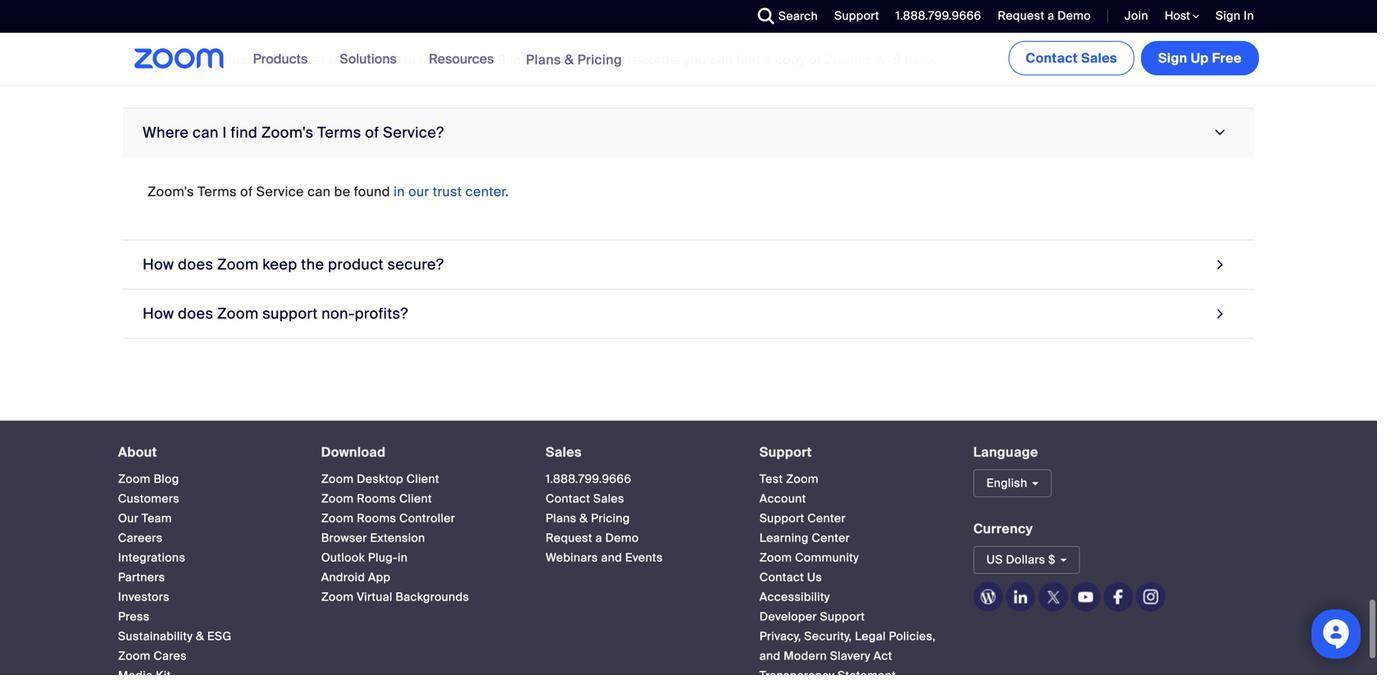 Task type: describe. For each thing, give the bounding box(es) containing it.
be
[[334, 183, 350, 200]]

demo inside 1.888.799.9666 contact sales plans & pricing request a demo webinars and events
[[605, 531, 639, 546]]

outlook
[[321, 550, 365, 566]]

contact us link
[[760, 570, 822, 585]]

extension
[[370, 531, 425, 546]]

zoom desktop client link
[[321, 472, 439, 487]]

act
[[874, 649, 892, 664]]

zoom blog customers our team careers integrations partners investors press sustainability & esg zoom cares
[[118, 472, 232, 664]]

1 9 from the left
[[498, 51, 506, 68]]

host button
[[1165, 8, 1199, 24]]

contact inside meetings navigation
[[1026, 50, 1078, 67]]

team
[[142, 511, 172, 526]]

accessibility
[[760, 590, 830, 605]]

sign for sign in
[[1216, 8, 1241, 23]]

have
[[435, 51, 465, 68]]

where can i find zoom's terms of service? button
[[123, 108, 1254, 158]]

zoom's terms of service can be found in our trust center .
[[148, 183, 509, 200]]

providers
[[356, 51, 416, 68]]

meetings navigation
[[1005, 33, 1262, 79]]

service?
[[383, 123, 444, 142]]

browser extension link
[[321, 531, 425, 546]]

sign in
[[1216, 8, 1254, 23]]

i
[[222, 123, 227, 142]]

2 w- from the left
[[875, 51, 893, 68]]

pricing inside product information 'navigation'
[[578, 51, 622, 68]]

plans & pricing
[[526, 51, 622, 68]]

non-
[[322, 304, 355, 323]]

how does zoom keep the product secure? button
[[123, 240, 1254, 290]]

us dollars $ button
[[973, 546, 1080, 574]]

does for how does zoom support non-profits?
[[178, 304, 213, 323]]

zoom cares link
[[118, 649, 187, 664]]

sales link
[[546, 444, 582, 461]]

contact inside 1.888.799.9666 contact sales plans & pricing request a demo webinars and events
[[546, 491, 590, 506]]

plug-
[[368, 550, 398, 566]]

can inside dropdown button
[[193, 123, 219, 142]]

currency
[[973, 520, 1033, 538]]

a left copy
[[764, 51, 772, 68]]

& inside the zoom blog customers our team careers integrations partners investors press sustainability & esg zoom cares
[[196, 629, 204, 644]]

center
[[465, 183, 505, 200]]

outlook plug-in link
[[321, 550, 408, 566]]

investors
[[118, 590, 170, 605]]

language
[[973, 444, 1038, 461]]

0 vertical spatial .
[[933, 51, 937, 68]]

cares
[[154, 649, 187, 664]]

desktop
[[357, 472, 403, 487]]

how does zoom support non-profits? button
[[123, 290, 1254, 339]]

zoom rooms client link
[[321, 491, 432, 506]]

legal
[[855, 629, 886, 644]]

1.888.799.9666 for 1.888.799.9666 contact sales plans & pricing request a demo webinars and events
[[546, 472, 632, 487]]

search
[[778, 9, 818, 24]]

plans inside 1.888.799.9666 contact sales plans & pricing request a demo webinars and events
[[546, 511, 577, 526]]

test
[[760, 472, 783, 487]]

sales inside meetings navigation
[[1081, 50, 1117, 67]]

zoom rooms controller link
[[321, 511, 455, 526]]

sustainability & esg link
[[118, 629, 232, 644]]

how for how does zoom keep the product secure?
[[143, 255, 174, 274]]

right image for how does zoom keep the product secure?
[[1213, 254, 1228, 276]]

tab list inside main content
[[123, 0, 1254, 339]]

right image
[[1213, 303, 1228, 325]]

up
[[1191, 50, 1209, 67]]

terms inside where can i find zoom's terms of service? dropdown button
[[317, 123, 361, 142]]

products button
[[253, 33, 315, 85]]

android app link
[[321, 570, 391, 585]]

secure?
[[387, 255, 444, 274]]

the
[[301, 255, 324, 274]]

contact sales link inside meetings navigation
[[1009, 41, 1135, 75]]

you
[[684, 51, 706, 68]]

in
[[1244, 8, 1254, 23]]

slavery
[[830, 649, 871, 664]]

of inside dropdown button
[[365, 123, 379, 142]]

a inside 1.888.799.9666 contact sales plans & pricing request a demo webinars and events
[[596, 531, 602, 546]]

product information navigation
[[241, 33, 634, 86]]

1 vertical spatial client
[[399, 491, 432, 506]]

join
[[1125, 8, 1149, 23]]

products
[[253, 50, 308, 68]]

customers link
[[118, 491, 179, 506]]

0 vertical spatial client
[[407, 472, 439, 487]]

customers
[[118, 491, 179, 506]]

test zoom account support center learning center zoom community contact us accessibility developer support privacy, security, legal policies, and modern slavery act transparency statement
[[760, 472, 936, 675]]

business
[[190, 51, 247, 68]]

join link up meetings navigation
[[1125, 8, 1149, 23]]

webinars and events link
[[546, 550, 663, 566]]

copy
[[775, 51, 805, 68]]

dollars
[[1006, 552, 1045, 568]]

learning center link
[[760, 531, 850, 546]]

how does zoom keep the product secure?
[[143, 255, 444, 274]]

english
[[987, 476, 1028, 491]]

sign for sign up free
[[1158, 50, 1188, 67]]

integrations link
[[118, 550, 185, 566]]

policies,
[[889, 629, 936, 644]]

your
[[159, 51, 187, 68]]

support up zoom's w-9 here link
[[834, 8, 879, 23]]

controller
[[399, 511, 455, 526]]

privacy, security, legal policies, and modern slavery act transparency statement link
[[760, 629, 936, 675]]

0 horizontal spatial zoom's
[[148, 183, 194, 200]]

file
[[562, 51, 581, 68]]

service
[[306, 51, 353, 68]]

zoom virtual backgrounds link
[[321, 590, 469, 605]]

resources
[[429, 50, 494, 68]]

1 w- from the left
[[480, 51, 498, 68]]

test zoom link
[[760, 472, 819, 487]]

account
[[760, 491, 806, 506]]

& inside product information 'navigation'
[[565, 51, 574, 68]]



Task type: locate. For each thing, give the bounding box(es) containing it.
requires
[[251, 51, 303, 68]]

1 vertical spatial can
[[193, 123, 219, 142]]

1 vertical spatial pricing
[[591, 511, 630, 526]]

request inside 1.888.799.9666 contact sales plans & pricing request a demo webinars and events
[[546, 531, 593, 546]]

how
[[143, 255, 174, 274], [143, 304, 174, 323]]

2 how from the top
[[143, 304, 174, 323]]

pricing
[[578, 51, 622, 68], [591, 511, 630, 526]]

0 horizontal spatial demo
[[605, 531, 639, 546]]

find
[[736, 51, 761, 68], [231, 123, 258, 142]]

& inside 1.888.799.9666 contact sales plans & pricing request a demo webinars and events
[[580, 511, 588, 526]]

1 vertical spatial contact
[[546, 491, 590, 506]]

1 vertical spatial .
[[505, 183, 509, 200]]

2 horizontal spatial can
[[710, 51, 733, 68]]

1 vertical spatial 1.888.799.9666
[[546, 472, 632, 487]]

backgrounds
[[396, 590, 469, 605]]

2 vertical spatial zoom's
[[148, 183, 194, 200]]

1 vertical spatial sign
[[1158, 50, 1188, 67]]

support down account link
[[760, 511, 804, 526]]

1 horizontal spatial contact
[[760, 570, 804, 585]]

1 vertical spatial rooms
[[357, 511, 396, 526]]

and
[[601, 550, 622, 566], [760, 649, 781, 664]]

pricing inside 1.888.799.9666 contact sales plans & pricing request a demo webinars and events
[[591, 511, 630, 526]]

$
[[1049, 552, 1056, 568]]

sales down request a demo
[[1081, 50, 1117, 67]]

right image down the "free"
[[1209, 125, 1232, 140]]

request up 'webinars'
[[546, 531, 593, 546]]

1 vertical spatial request
[[546, 531, 593, 546]]

zoom
[[217, 255, 259, 274], [217, 304, 259, 323], [118, 472, 151, 487], [321, 472, 354, 487], [786, 472, 819, 487], [321, 491, 354, 506], [321, 511, 354, 526], [760, 550, 792, 566], [321, 590, 354, 605], [118, 649, 151, 664]]

right image for where can i find zoom's terms of service?
[[1209, 125, 1232, 140]]

how for how does zoom support non-profits?
[[143, 304, 174, 323]]

plans up 'webinars'
[[546, 511, 577, 526]]

main content
[[0, 0, 1377, 421]]

and inside test zoom account support center learning center zoom community contact us accessibility developer support privacy, security, legal policies, and modern slavery act transparency statement
[[760, 649, 781, 664]]

0 vertical spatial plans
[[526, 51, 561, 68]]

0 horizontal spatial 1.888.799.9666
[[546, 472, 632, 487]]

zoom logo image
[[134, 48, 224, 69]]

integrations
[[118, 550, 185, 566]]

find inside dropdown button
[[231, 123, 258, 142]]

our
[[408, 183, 429, 200]]

0 vertical spatial contact sales link
[[1009, 41, 1135, 75]]

developer support link
[[760, 609, 865, 625]]

& left esg
[[196, 629, 204, 644]]

1.888.799.9666 for 1.888.799.9666
[[896, 8, 982, 23]]

profits?
[[355, 304, 408, 323]]

plans inside product information 'navigation'
[[526, 51, 561, 68]]

how does zoom support non-profits?
[[143, 304, 408, 323]]

sustainability
[[118, 629, 193, 644]]

0 horizontal spatial contact sales link
[[546, 491, 624, 506]]

does for how does zoom keep the product secure?
[[178, 255, 213, 274]]

contact sales link down 1.888.799.9666 link
[[546, 491, 624, 506]]

accessibility link
[[760, 590, 830, 605]]

1 vertical spatial zoom's
[[261, 123, 314, 142]]

press
[[118, 609, 150, 625]]

0 vertical spatial center
[[808, 511, 846, 526]]

if
[[148, 51, 156, 68]]

right image
[[1209, 125, 1232, 140], [1213, 254, 1228, 276]]

sales
[[1081, 50, 1117, 67], [546, 444, 582, 461], [593, 491, 624, 506]]

modern
[[784, 649, 827, 664]]

&
[[565, 51, 574, 68], [580, 511, 588, 526], [196, 629, 204, 644]]

2 horizontal spatial &
[[580, 511, 588, 526]]

support up the security,
[[820, 609, 865, 625]]

1 vertical spatial does
[[178, 304, 213, 323]]

about link
[[118, 444, 157, 461]]

and left events
[[601, 550, 622, 566]]

of right copy
[[809, 51, 822, 68]]

a right have
[[469, 51, 476, 68]]

can left i
[[193, 123, 219, 142]]

0 vertical spatial sign
[[1216, 8, 1241, 23]]

us
[[807, 570, 822, 585]]

9 left "here"
[[893, 51, 901, 68]]

product
[[328, 255, 384, 274]]

plans
[[526, 51, 561, 68], [546, 511, 577, 526]]

if your business requires service providers to have a w-9 form on file for tax records, you can find a copy of zoom's w-9 here .
[[148, 51, 937, 68]]

us
[[987, 552, 1003, 568]]

1 vertical spatial demo
[[605, 531, 639, 546]]

us dollars $
[[987, 552, 1056, 568]]

0 vertical spatial zoom's
[[825, 51, 872, 68]]

join link left host
[[1112, 0, 1153, 33]]

security,
[[804, 629, 852, 644]]

sales inside 1.888.799.9666 contact sales plans & pricing request a demo webinars and events
[[593, 491, 624, 506]]

1 horizontal spatial can
[[307, 183, 331, 200]]

center up community
[[812, 531, 850, 546]]

0 horizontal spatial 9
[[498, 51, 506, 68]]

1 vertical spatial and
[[760, 649, 781, 664]]

1 vertical spatial center
[[812, 531, 850, 546]]

1 horizontal spatial of
[[365, 123, 379, 142]]

0 horizontal spatial and
[[601, 550, 622, 566]]

w- left "here"
[[875, 51, 893, 68]]

terms up be
[[317, 123, 361, 142]]

0 horizontal spatial of
[[240, 183, 253, 200]]

1 vertical spatial sales
[[546, 444, 582, 461]]

2 9 from the left
[[893, 51, 901, 68]]

keep
[[263, 255, 297, 274]]

2 rooms from the top
[[357, 511, 396, 526]]

1 horizontal spatial .
[[933, 51, 937, 68]]

0 vertical spatial of
[[809, 51, 822, 68]]

in inside 'tab list'
[[394, 183, 405, 200]]

contact down request a demo
[[1026, 50, 1078, 67]]

1 horizontal spatial demo
[[1058, 8, 1091, 23]]

0 vertical spatial 1.888.799.9666
[[896, 8, 982, 23]]

sign left in
[[1216, 8, 1241, 23]]

browser
[[321, 531, 367, 546]]

can left be
[[307, 183, 331, 200]]

and inside 1.888.799.9666 contact sales plans & pricing request a demo webinars and events
[[601, 550, 622, 566]]

2 horizontal spatial contact
[[1026, 50, 1078, 67]]

1 vertical spatial &
[[580, 511, 588, 526]]

of left service
[[240, 183, 253, 200]]

1 horizontal spatial find
[[736, 51, 761, 68]]

& right on on the left of the page
[[565, 51, 574, 68]]

developer
[[760, 609, 817, 625]]

1 horizontal spatial and
[[760, 649, 781, 664]]

a up webinars and events link
[[596, 531, 602, 546]]

tab list containing where can i find zoom's terms of service?
[[123, 0, 1254, 339]]

2 vertical spatial contact
[[760, 570, 804, 585]]

9 left form
[[498, 51, 506, 68]]

0 vertical spatial can
[[710, 51, 733, 68]]

careers link
[[118, 531, 163, 546]]

support
[[263, 304, 318, 323]]

1.888.799.9666 link
[[546, 472, 632, 487]]

contact up accessibility link
[[760, 570, 804, 585]]

1.888.799.9666 inside 1.888.799.9666 contact sales plans & pricing request a demo webinars and events
[[546, 472, 632, 487]]

tab list
[[123, 0, 1254, 339]]

1 horizontal spatial w-
[[875, 51, 893, 68]]

0 horizontal spatial .
[[505, 183, 509, 200]]

& down 1.888.799.9666 link
[[580, 511, 588, 526]]

center up learning center link
[[808, 511, 846, 526]]

right image inside how does zoom keep the product secure? dropdown button
[[1213, 254, 1228, 276]]

0 horizontal spatial contact
[[546, 491, 590, 506]]

download link
[[321, 444, 386, 461]]

0 horizontal spatial find
[[231, 123, 258, 142]]

sign in link
[[1204, 0, 1262, 33], [1216, 8, 1254, 23]]

1 horizontal spatial zoom's
[[261, 123, 314, 142]]

english button
[[973, 470, 1052, 497]]

1 horizontal spatial sales
[[593, 491, 624, 506]]

find left copy
[[736, 51, 761, 68]]

in
[[394, 183, 405, 200], [398, 550, 408, 566]]

records,
[[628, 51, 681, 68]]

a up contact sales
[[1048, 8, 1055, 23]]

0 horizontal spatial request
[[546, 531, 593, 546]]

rooms down desktop
[[357, 491, 396, 506]]

does inside how does zoom support non-profits? dropdown button
[[178, 304, 213, 323]]

1.888.799.9666 down 'sales' link
[[546, 472, 632, 487]]

1 vertical spatial plans
[[546, 511, 577, 526]]

zoom's right copy
[[825, 51, 872, 68]]

rooms down the zoom rooms client link
[[357, 511, 396, 526]]

0 vertical spatial sales
[[1081, 50, 1117, 67]]

1 horizontal spatial request
[[998, 8, 1045, 23]]

of left service?
[[365, 123, 379, 142]]

9
[[498, 51, 506, 68], [893, 51, 901, 68]]

join link
[[1112, 0, 1153, 33], [1125, 8, 1149, 23]]

rooms
[[357, 491, 396, 506], [357, 511, 396, 526]]

2 vertical spatial can
[[307, 183, 331, 200]]

banner containing contact sales
[[115, 33, 1262, 86]]

zoom desktop client zoom rooms client zoom rooms controller browser extension outlook plug-in android app zoom virtual backgrounds
[[321, 472, 469, 605]]

contact inside test zoom account support center learning center zoom community contact us accessibility developer support privacy, security, legal policies, and modern slavery act transparency statement
[[760, 570, 804, 585]]

1 horizontal spatial 9
[[893, 51, 901, 68]]

sign left up
[[1158, 50, 1188, 67]]

contact down 1.888.799.9666 link
[[546, 491, 590, 506]]

2 horizontal spatial of
[[809, 51, 822, 68]]

main content containing where can i find zoom's terms of service?
[[0, 0, 1377, 421]]

contact sales link down request a demo
[[1009, 41, 1135, 75]]

0 horizontal spatial terms
[[198, 183, 237, 200]]

pricing up webinars and events link
[[591, 511, 630, 526]]

0 vertical spatial in
[[394, 183, 405, 200]]

2 horizontal spatial sales
[[1081, 50, 1117, 67]]

our
[[118, 511, 139, 526]]

sign inside button
[[1158, 50, 1188, 67]]

client
[[407, 472, 439, 487], [399, 491, 432, 506]]

1 how from the top
[[143, 255, 174, 274]]

1 horizontal spatial terms
[[317, 123, 361, 142]]

0 horizontal spatial &
[[196, 629, 204, 644]]

esg
[[207, 629, 232, 644]]

center
[[808, 511, 846, 526], [812, 531, 850, 546]]

0 horizontal spatial w-
[[480, 51, 498, 68]]

1 horizontal spatial 1.888.799.9666
[[896, 8, 982, 23]]

can right you on the top
[[710, 51, 733, 68]]

sales up 1.888.799.9666 link
[[546, 444, 582, 461]]

1 vertical spatial find
[[231, 123, 258, 142]]

0 vertical spatial and
[[601, 550, 622, 566]]

here
[[905, 51, 933, 68]]

zoom's down where
[[148, 183, 194, 200]]

contact sales link
[[1009, 41, 1135, 75], [546, 491, 624, 506]]

zoom's
[[825, 51, 872, 68], [261, 123, 314, 142], [148, 183, 194, 200]]

sales down 1.888.799.9666 link
[[593, 491, 624, 506]]

app
[[368, 570, 391, 585]]

in inside zoom desktop client zoom rooms client zoom rooms controller browser extension outlook plug-in android app zoom virtual backgrounds
[[398, 550, 408, 566]]

w- left form
[[480, 51, 498, 68]]

on
[[542, 51, 558, 68]]

1 horizontal spatial sign
[[1216, 8, 1241, 23]]

1 does from the top
[[178, 255, 213, 274]]

service
[[256, 183, 304, 200]]

support up test zoom link
[[760, 444, 812, 461]]

community
[[795, 550, 859, 566]]

partners link
[[118, 570, 165, 585]]

zoom's up service
[[261, 123, 314, 142]]

demo
[[1058, 8, 1091, 23], [605, 531, 639, 546]]

2 vertical spatial &
[[196, 629, 204, 644]]

and down privacy,
[[760, 649, 781, 664]]

1 vertical spatial contact sales link
[[546, 491, 624, 506]]

1 vertical spatial in
[[398, 550, 408, 566]]

tax
[[605, 51, 625, 68]]

0 horizontal spatial can
[[193, 123, 219, 142]]

2 vertical spatial sales
[[593, 491, 624, 506]]

0 vertical spatial request
[[998, 8, 1045, 23]]

download
[[321, 444, 386, 461]]

2 horizontal spatial zoom's
[[825, 51, 872, 68]]

request up contact sales
[[998, 8, 1045, 23]]

0 vertical spatial find
[[736, 51, 761, 68]]

demo up webinars and events link
[[605, 531, 639, 546]]

0 vertical spatial rooms
[[357, 491, 396, 506]]

for
[[585, 51, 602, 68]]

0 vertical spatial right image
[[1209, 125, 1232, 140]]

banner
[[115, 33, 1262, 86]]

demo up contact sales
[[1058, 8, 1091, 23]]

0 vertical spatial demo
[[1058, 8, 1091, 23]]

w-
[[480, 51, 498, 68], [875, 51, 893, 68]]

0 vertical spatial does
[[178, 255, 213, 274]]

1 vertical spatial terms
[[198, 183, 237, 200]]

0 vertical spatial terms
[[317, 123, 361, 142]]

0 horizontal spatial sales
[[546, 444, 582, 461]]

terms down i
[[198, 183, 237, 200]]

does inside how does zoom keep the product secure? dropdown button
[[178, 255, 213, 274]]

to
[[419, 51, 432, 68]]

0 vertical spatial pricing
[[578, 51, 622, 68]]

contact sales
[[1026, 50, 1117, 67]]

right image inside where can i find zoom's terms of service? dropdown button
[[1209, 125, 1232, 140]]

1 vertical spatial of
[[365, 123, 379, 142]]

1 vertical spatial how
[[143, 304, 174, 323]]

1 vertical spatial right image
[[1213, 254, 1228, 276]]

learning
[[760, 531, 809, 546]]

in left our
[[394, 183, 405, 200]]

1.888.799.9666
[[896, 8, 982, 23], [546, 472, 632, 487]]

2 does from the top
[[178, 304, 213, 323]]

careers
[[118, 531, 163, 546]]

blog
[[154, 472, 179, 487]]

a
[[1048, 8, 1055, 23], [469, 51, 476, 68], [764, 51, 772, 68], [596, 531, 602, 546]]

find right i
[[231, 123, 258, 142]]

plans left file
[[526, 51, 561, 68]]

pricing right on on the left of the page
[[578, 51, 622, 68]]

1 horizontal spatial contact sales link
[[1009, 41, 1135, 75]]

right image up right image
[[1213, 254, 1228, 276]]

zoom's inside dropdown button
[[261, 123, 314, 142]]

2 vertical spatial of
[[240, 183, 253, 200]]

1.888.799.9666 up "here"
[[896, 8, 982, 23]]

1 rooms from the top
[[357, 491, 396, 506]]

privacy,
[[760, 629, 801, 644]]

0 vertical spatial how
[[143, 255, 174, 274]]

1 horizontal spatial &
[[565, 51, 574, 68]]

zoom community link
[[760, 550, 859, 566]]

solutions
[[340, 50, 397, 68]]

sign up free button
[[1141, 41, 1259, 75]]

0 horizontal spatial sign
[[1158, 50, 1188, 67]]

solutions button
[[340, 33, 404, 85]]

in down extension
[[398, 550, 408, 566]]

request
[[998, 8, 1045, 23], [546, 531, 593, 546]]

resources button
[[429, 33, 501, 85]]

0 vertical spatial &
[[565, 51, 574, 68]]

0 vertical spatial contact
[[1026, 50, 1078, 67]]

android
[[321, 570, 365, 585]]



Task type: vqa. For each thing, say whether or not it's contained in the screenshot.
Insert Image
no



